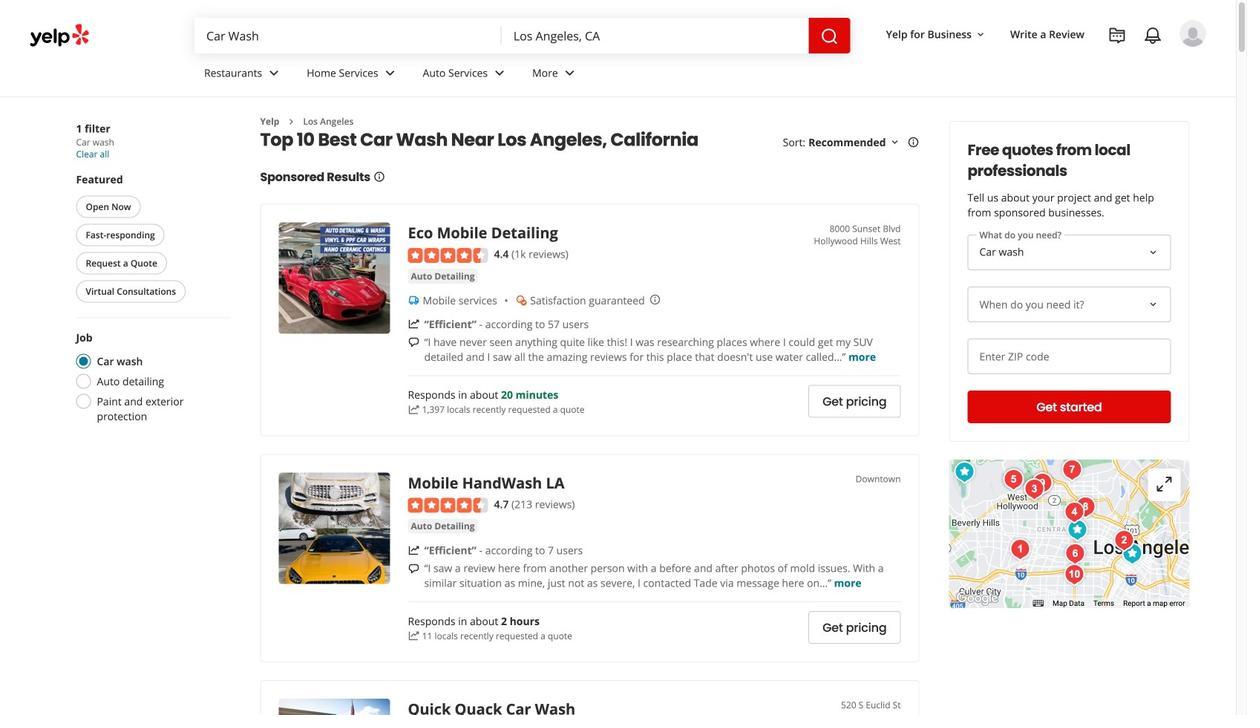 Task type: locate. For each thing, give the bounding box(es) containing it.
16 trending v2 image
[[408, 545, 420, 557], [408, 630, 420, 642]]

16 speech v2 image down 4.7 star rating image
[[408, 563, 420, 575]]

1 vertical spatial 16 speech v2 image
[[408, 563, 420, 575]]

1 16 trending v2 image from the top
[[408, 545, 420, 557]]

notifications image
[[1145, 27, 1162, 45]]

2 16 trending v2 image from the top
[[408, 630, 420, 642]]

4.4 star rating image
[[408, 248, 488, 263]]

None search field
[[195, 18, 851, 53]]

4.7 star rating image
[[408, 498, 488, 513]]

2 24 chevron down v2 image from the left
[[491, 64, 509, 82]]

16 trending v2 image
[[408, 318, 420, 330], [408, 404, 420, 416]]

0 vertical spatial 16 speech v2 image
[[408, 337, 420, 348]]

1 horizontal spatial 24 chevron down v2 image
[[491, 64, 509, 82]]

option group
[[72, 330, 231, 424]]

16 satisfactions guaranteed v2 image
[[516, 295, 528, 306]]

16 speech v2 image
[[408, 337, 420, 348], [408, 563, 420, 575]]

24 chevron down v2 image
[[381, 64, 399, 82], [491, 64, 509, 82]]

1 vertical spatial 16 trending v2 image
[[408, 630, 420, 642]]

search image
[[821, 28, 839, 45]]

1 24 chevron down v2 image from the left
[[381, 64, 399, 82]]

16 chevron right v2 image
[[285, 116, 297, 128]]

1 vertical spatial 16 trending v2 image
[[408, 404, 420, 416]]

16 shipping v2 image
[[408, 295, 420, 306]]

  text field
[[968, 339, 1172, 374]]

16 speech v2 image down 16 shipping v2 image on the top of page
[[408, 337, 420, 348]]

24 chevron down v2 image
[[265, 64, 283, 82], [561, 64, 579, 82]]

1 none field from the left
[[195, 18, 502, 53]]

2 none field from the left
[[502, 18, 809, 53]]

user actions element
[[875, 19, 1228, 110]]

group
[[73, 172, 231, 306]]

16 info v2 image
[[374, 171, 385, 183]]

0 horizontal spatial 24 chevron down v2 image
[[381, 64, 399, 82]]

1 16 speech v2 image from the top
[[408, 337, 420, 348]]

When do you need it? field
[[968, 287, 1172, 322]]

0 vertical spatial 16 trending v2 image
[[408, 318, 420, 330]]

1 horizontal spatial 24 chevron down v2 image
[[561, 64, 579, 82]]

2 16 speech v2 image from the top
[[408, 563, 420, 575]]

info icon image
[[650, 294, 662, 306], [650, 294, 662, 306]]

0 horizontal spatial 24 chevron down v2 image
[[265, 64, 283, 82]]

What do you need? field
[[968, 235, 1172, 270]]

0 vertical spatial 16 trending v2 image
[[408, 545, 420, 557]]

16 info v2 image
[[908, 136, 920, 148]]

projects image
[[1109, 27, 1127, 45]]

none field things to do, nail salons, plumbers
[[195, 18, 502, 53]]

None field
[[195, 18, 502, 53], [502, 18, 809, 53]]



Task type: vqa. For each thing, say whether or not it's contained in the screenshot.
first 16 trending v2 icon from the bottom of the page
yes



Task type: describe. For each thing, give the bounding box(es) containing it.
business categories element
[[192, 53, 1207, 97]]

2 24 chevron down v2 image from the left
[[561, 64, 579, 82]]

2 16 trending v2 image from the top
[[408, 404, 420, 416]]

things to do, nail salons, plumbers search field
[[195, 18, 502, 53]]

16 chevron down v2 image
[[889, 136, 901, 148]]

1 24 chevron down v2 image from the left
[[265, 64, 283, 82]]

1 16 trending v2 image from the top
[[408, 318, 420, 330]]

address, neighborhood, city, state or zip search field
[[502, 18, 809, 53]]

16 speech v2 image for 4.7 star rating image
[[408, 563, 420, 575]]

16 chevron down v2 image
[[975, 29, 987, 41]]

terry t. image
[[1180, 20, 1207, 47]]

none field the address, neighborhood, city, state or zip
[[502, 18, 809, 53]]

16 speech v2 image for 4.4 star rating image
[[408, 337, 420, 348]]



